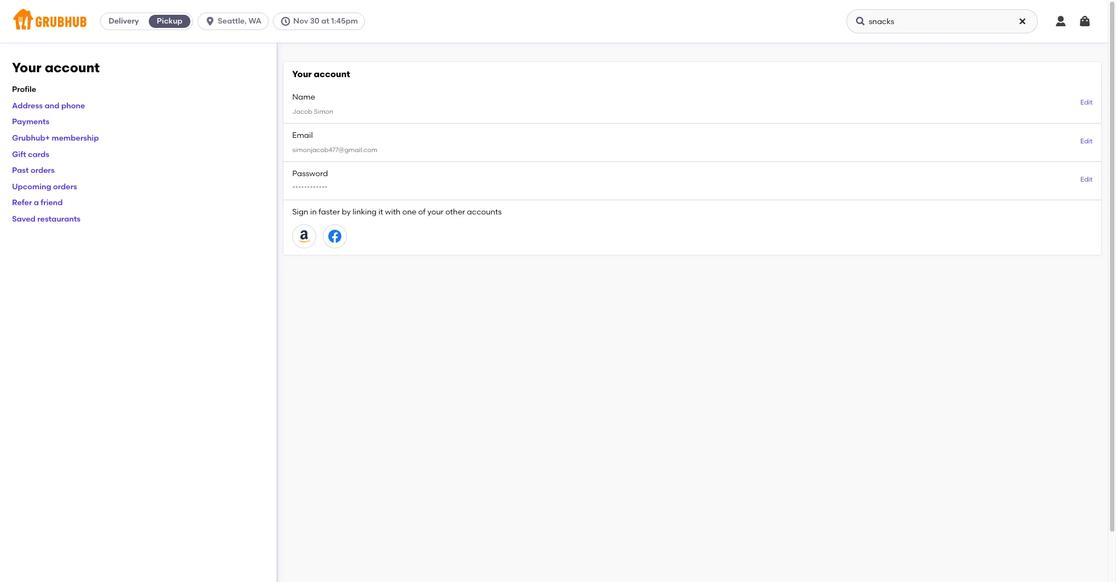 Task type: describe. For each thing, give the bounding box(es) containing it.
pickup
[[157, 16, 183, 26]]

upcoming orders
[[12, 182, 77, 191]]

0 horizontal spatial your account
[[12, 60, 100, 76]]

your inside form
[[292, 69, 312, 79]]

main navigation navigation
[[0, 0, 1108, 43]]

1:45pm
[[331, 16, 358, 26]]

saved
[[12, 215, 36, 224]]

simon
[[314, 108, 333, 115]]

other
[[446, 208, 465, 217]]

a
[[34, 198, 39, 208]]

of
[[418, 208, 426, 217]]

svg image inside seattle, wa button
[[205, 16, 216, 27]]

edit button for email
[[1081, 137, 1093, 146]]

restaurants
[[37, 215, 81, 224]]

with
[[385, 208, 401, 217]]

address
[[12, 101, 43, 110]]

login with amazon image
[[298, 230, 311, 243]]

grubhub+ membership
[[12, 134, 99, 143]]

profile link
[[12, 85, 36, 94]]

and
[[45, 101, 59, 110]]

seattle,
[[218, 16, 247, 26]]

grubhub+
[[12, 134, 50, 143]]

your account form
[[284, 62, 1102, 255]]

your
[[428, 208, 444, 217]]

sign
[[292, 208, 308, 217]]

0 horizontal spatial account
[[45, 60, 100, 76]]

refer a friend link
[[12, 198, 63, 208]]

membership
[[52, 134, 99, 143]]

past orders link
[[12, 166, 55, 175]]

payments
[[12, 117, 49, 127]]

payments link
[[12, 117, 49, 127]]

edit for password
[[1081, 176, 1093, 183]]

grubhub+ membership link
[[12, 134, 99, 143]]

address and phone link
[[12, 101, 85, 110]]

password
[[292, 169, 328, 178]]

edit button for password
[[1081, 175, 1093, 185]]

it
[[379, 208, 383, 217]]

accounts
[[467, 208, 502, 217]]

email
[[292, 131, 313, 140]]

jacob
[[292, 108, 313, 115]]

refer
[[12, 198, 32, 208]]

simonjacob477@gmail.com
[[292, 146, 378, 154]]

************
[[292, 185, 328, 192]]

gift cards link
[[12, 150, 49, 159]]

by
[[342, 208, 351, 217]]

nov 30 at 1:45pm button
[[273, 13, 369, 30]]

upcoming orders link
[[12, 182, 77, 191]]

orders for past orders
[[31, 166, 55, 175]]

delivery button
[[101, 13, 147, 30]]

0 horizontal spatial your
[[12, 60, 41, 76]]

nov 30 at 1:45pm
[[293, 16, 358, 26]]

nov
[[293, 16, 308, 26]]

refer a friend
[[12, 198, 63, 208]]

one
[[403, 208, 417, 217]]



Task type: locate. For each thing, give the bounding box(es) containing it.
svg image inside 'nov 30 at 1:45pm' button
[[280, 16, 291, 27]]

edit button for name
[[1081, 98, 1093, 108]]

seattle, wa button
[[198, 13, 273, 30]]

sign in faster by linking it with one of your other accounts
[[292, 208, 502, 217]]

0 vertical spatial edit button
[[1081, 98, 1093, 108]]

2 edit from the top
[[1081, 137, 1093, 145]]

edit for email
[[1081, 137, 1093, 145]]

0 vertical spatial edit
[[1081, 99, 1093, 106]]

0 vertical spatial orders
[[31, 166, 55, 175]]

1 edit button from the top
[[1081, 98, 1093, 108]]

your account up and
[[12, 60, 100, 76]]

2 edit button from the top
[[1081, 137, 1093, 146]]

1 vertical spatial edit
[[1081, 137, 1093, 145]]

orders for upcoming orders
[[53, 182, 77, 191]]

gift cards
[[12, 150, 49, 159]]

login with facebook image
[[328, 230, 342, 243]]

2 vertical spatial edit button
[[1081, 175, 1093, 185]]

wa
[[249, 16, 262, 26]]

3 edit button from the top
[[1081, 175, 1093, 185]]

past
[[12, 166, 29, 175]]

pickup button
[[147, 13, 193, 30]]

1 horizontal spatial account
[[314, 69, 350, 79]]

1 horizontal spatial your account
[[292, 69, 350, 79]]

account inside form
[[314, 69, 350, 79]]

1 horizontal spatial your
[[292, 69, 312, 79]]

your account
[[12, 60, 100, 76], [292, 69, 350, 79]]

address and phone
[[12, 101, 85, 110]]

Search for food, convenience, alcohol... search field
[[847, 9, 1038, 33]]

saved restaurants link
[[12, 215, 81, 224]]

2 vertical spatial edit
[[1081, 176, 1093, 183]]

your account inside your account form
[[292, 69, 350, 79]]

svg image
[[1055, 15, 1068, 28], [1079, 15, 1092, 28], [205, 16, 216, 27], [280, 16, 291, 27], [855, 16, 866, 27]]

seattle, wa
[[218, 16, 262, 26]]

at
[[321, 16, 329, 26]]

your up 'name'
[[292, 69, 312, 79]]

3 edit from the top
[[1081, 176, 1093, 183]]

past orders
[[12, 166, 55, 175]]

account up 'name'
[[314, 69, 350, 79]]

1 edit from the top
[[1081, 99, 1093, 106]]

friend
[[41, 198, 63, 208]]

30
[[310, 16, 320, 26]]

in
[[310, 208, 317, 217]]

orders up friend at the left of page
[[53, 182, 77, 191]]

edit for name
[[1081, 99, 1093, 106]]

your
[[12, 60, 41, 76], [292, 69, 312, 79]]

saved restaurants
[[12, 215, 81, 224]]

your account up 'name'
[[292, 69, 350, 79]]

orders up the upcoming orders link
[[31, 166, 55, 175]]

1 vertical spatial edit button
[[1081, 137, 1093, 146]]

edit button
[[1081, 98, 1093, 108], [1081, 137, 1093, 146], [1081, 175, 1093, 185]]

phone
[[61, 101, 85, 110]]

account
[[45, 60, 100, 76], [314, 69, 350, 79]]

account up phone
[[45, 60, 100, 76]]

upcoming
[[12, 182, 51, 191]]

svg image
[[1018, 17, 1027, 26]]

jacob simon
[[292, 108, 333, 115]]

delivery
[[109, 16, 139, 26]]

linking
[[353, 208, 377, 217]]

1 vertical spatial orders
[[53, 182, 77, 191]]

name
[[292, 92, 315, 102]]

orders
[[31, 166, 55, 175], [53, 182, 77, 191]]

cards
[[28, 150, 49, 159]]

gift
[[12, 150, 26, 159]]

your up the profile on the top
[[12, 60, 41, 76]]

faster
[[319, 208, 340, 217]]

edit
[[1081, 99, 1093, 106], [1081, 137, 1093, 145], [1081, 176, 1093, 183]]

profile
[[12, 85, 36, 94]]



Task type: vqa. For each thing, say whether or not it's contained in the screenshot.
Pickup button
yes



